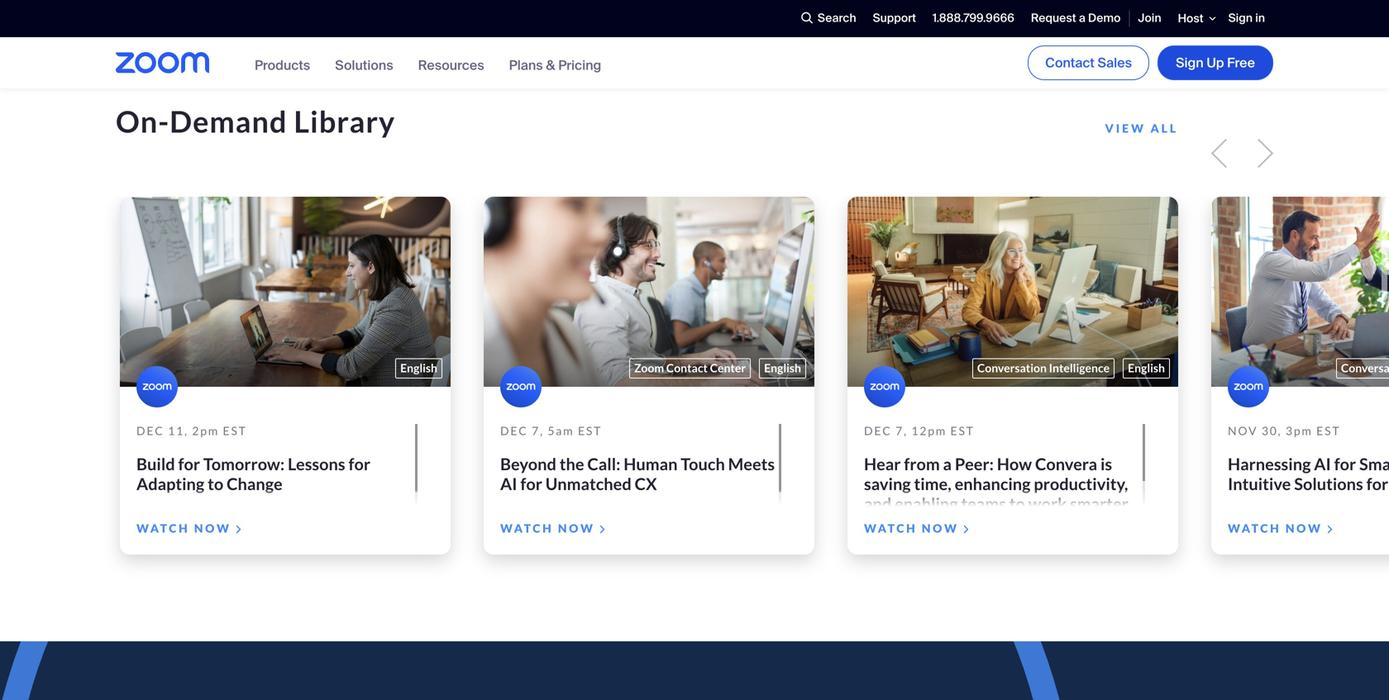 Task type: locate. For each thing, give the bounding box(es) containing it.
3 watch now link from the left
[[864, 519, 979, 538]]

products button
[[255, 56, 310, 74]]

contact sales link
[[1028, 45, 1150, 80]]

watch now link down unmatched
[[500, 519, 615, 538]]

watch now down unmatched
[[500, 521, 595, 535]]

0 horizontal spatial contact
[[667, 361, 708, 375]]

dec 7, 12pm est
[[864, 424, 975, 438]]

4 watch now link from the left
[[1228, 519, 1343, 538]]

english for hear
[[1128, 361, 1165, 375]]

2 english link from the left
[[759, 358, 806, 379]]

2 now from the left
[[558, 521, 595, 535]]

english link
[[395, 358, 443, 379], [759, 358, 806, 379], [1123, 358, 1170, 379]]

1 7, from the left
[[532, 424, 544, 438]]

dec for build for tomorrow: lessons for adapting to change
[[136, 424, 164, 438]]

plans & pricing
[[509, 56, 602, 74]]

watch
[[136, 521, 190, 535], [500, 521, 554, 535], [864, 521, 918, 535], [1228, 521, 1282, 535]]

est right the "2pm"
[[223, 424, 247, 438]]

watch for hear from a peer: how convera is saving time, enhancing productivity, and enabling teams to work smarter
[[864, 521, 918, 535]]

0 horizontal spatial english
[[400, 361, 438, 375]]

contact down request a demo link
[[1046, 54, 1095, 71]]

2 watch from the left
[[500, 521, 554, 535]]

pricing
[[558, 56, 602, 74]]

sign up free
[[1176, 54, 1256, 71]]

and
[[864, 494, 892, 514]]

2 dec from the left
[[500, 424, 528, 438]]

3 est from the left
[[951, 424, 975, 438]]

watch down beyond
[[500, 521, 554, 535]]

7, left 5am
[[532, 424, 544, 438]]

watch now down adapting
[[136, 521, 231, 535]]

0 horizontal spatial 7,
[[532, 424, 544, 438]]

1 vertical spatial sign
[[1176, 54, 1204, 71]]

watch now link down harnessing ai for sma
[[1228, 519, 1343, 538]]

1 vertical spatial a
[[943, 455, 952, 475]]

0 vertical spatial a
[[1079, 11, 1086, 26]]

for left the sma
[[1335, 455, 1357, 475]]

dec for beyond the call: human touch meets ai for unmatched cx
[[500, 424, 528, 438]]

1 english link from the left
[[395, 358, 443, 379]]

for
[[178, 455, 200, 475], [349, 455, 371, 475], [1335, 455, 1357, 475], [521, 475, 543, 494]]

to left work
[[1010, 494, 1026, 514]]

english link for hear from a peer: how convera is saving time, enhancing productivity, and enabling teams to work smarter
[[1123, 358, 1170, 379]]

now
[[194, 521, 231, 535], [558, 521, 595, 535], [922, 521, 959, 535], [1286, 521, 1323, 535]]

tomorrow:
[[203, 455, 285, 475]]

7,
[[532, 424, 544, 438], [896, 424, 908, 438]]

4 watch from the left
[[1228, 521, 1282, 535]]

3 dec from the left
[[864, 424, 892, 438]]

1 vertical spatial contact
[[667, 361, 708, 375]]

harnessing ai for sma
[[1228, 455, 1390, 494]]

watch down the harnessing
[[1228, 521, 1282, 535]]

contact right zoom
[[667, 361, 708, 375]]

watch down adapting
[[136, 521, 190, 535]]

3 watch now from the left
[[864, 521, 959, 535]]

2 7, from the left
[[896, 424, 908, 438]]

est right 12pm
[[951, 424, 975, 438]]

est right 3pm
[[1317, 424, 1341, 438]]

3 watch from the left
[[864, 521, 918, 535]]

english
[[400, 361, 438, 375], [764, 361, 802, 375], [1128, 361, 1165, 375]]

now down change
[[194, 521, 231, 535]]

1 est from the left
[[223, 424, 247, 438]]

7, for beyond
[[532, 424, 544, 438]]

call:
[[588, 455, 621, 475]]

how
[[997, 455, 1032, 475]]

solutions
[[335, 56, 393, 74]]

0 horizontal spatial to
[[208, 475, 224, 494]]

est for a
[[951, 424, 975, 438]]

watch now link for saving
[[864, 519, 979, 538]]

2 est from the left
[[578, 424, 602, 438]]

&
[[546, 56, 555, 74]]

1 horizontal spatial english link
[[759, 358, 806, 379]]

watch now link down enabling
[[864, 519, 979, 538]]

demo
[[1089, 11, 1121, 26]]

watch now for change
[[136, 521, 231, 535]]

to left change
[[208, 475, 224, 494]]

dec up beyond
[[500, 424, 528, 438]]

contact
[[1046, 54, 1095, 71], [667, 361, 708, 375]]

dec up hear
[[864, 424, 892, 438]]

nov
[[1228, 424, 1258, 438]]

dec left '11,'
[[136, 424, 164, 438]]

ai left the
[[500, 475, 517, 494]]

enhancing
[[955, 475, 1031, 494]]

unmatched
[[546, 475, 632, 494]]

now down unmatched
[[558, 521, 595, 535]]

ai down nov 30, 3pm est
[[1315, 455, 1332, 475]]

sign
[[1229, 11, 1253, 26], [1176, 54, 1204, 71]]

now down harnessing ai for sma
[[1286, 521, 1323, 535]]

now down enabling
[[922, 521, 959, 535]]

7, left 12pm
[[896, 424, 908, 438]]

sign for sign up free
[[1176, 54, 1204, 71]]

3 english from the left
[[1128, 361, 1165, 375]]

dec 7, 5am est
[[500, 424, 602, 438]]

meets
[[728, 455, 775, 475]]

is
[[1101, 455, 1113, 475]]

0 horizontal spatial english link
[[395, 358, 443, 379]]

dec
[[136, 424, 164, 438], [500, 424, 528, 438], [864, 424, 892, 438]]

1 horizontal spatial sign
[[1229, 11, 1253, 26]]

est right 5am
[[578, 424, 602, 438]]

3 now from the left
[[922, 521, 959, 535]]

2 horizontal spatial english
[[1128, 361, 1165, 375]]

0 horizontal spatial a
[[943, 455, 952, 475]]

plans & pricing link
[[509, 56, 602, 74]]

host button
[[1170, 0, 1221, 37]]

solutions button
[[335, 56, 393, 74]]

1 now from the left
[[194, 521, 231, 535]]

smarter
[[1070, 494, 1129, 514]]

1 watch now link from the left
[[136, 519, 251, 538]]

2 horizontal spatial dec
[[864, 424, 892, 438]]

3 english link from the left
[[1123, 358, 1170, 379]]

for left the
[[521, 475, 543, 494]]

est
[[223, 424, 247, 438], [578, 424, 602, 438], [951, 424, 975, 438], [1317, 424, 1341, 438]]

enabling
[[895, 494, 958, 514]]

dec 11, 2pm est
[[136, 424, 247, 438]]

est for call:
[[578, 424, 602, 438]]

1 horizontal spatial dec
[[500, 424, 528, 438]]

0 horizontal spatial sign
[[1176, 54, 1204, 71]]

adapting
[[136, 475, 205, 494]]

conversa
[[1342, 361, 1390, 375]]

a right from
[[943, 455, 952, 475]]

sign left in
[[1229, 11, 1253, 26]]

1 horizontal spatial english
[[764, 361, 802, 375]]

ai inside harnessing ai for sma
[[1315, 455, 1332, 475]]

2 english from the left
[[764, 361, 802, 375]]

demand
[[170, 103, 287, 139]]

sign left up
[[1176, 54, 1204, 71]]

conversa link
[[1337, 358, 1390, 379]]

1 watch from the left
[[136, 521, 190, 535]]

1 horizontal spatial to
[[1010, 494, 1026, 514]]

zoom
[[634, 361, 664, 375]]

beyond the call: human touch meets ai for unmatched cx
[[500, 455, 775, 494]]

1 horizontal spatial contact
[[1046, 54, 1095, 71]]

join
[[1138, 11, 1162, 26]]

products
[[255, 56, 310, 74]]

hear
[[864, 455, 901, 475]]

a
[[1079, 11, 1086, 26], [943, 455, 952, 475]]

1 horizontal spatial ai
[[1315, 455, 1332, 475]]

view all
[[1106, 121, 1179, 135]]

watch now down enabling
[[864, 521, 959, 535]]

convera
[[1036, 455, 1098, 475]]

in
[[1256, 11, 1266, 26]]

2 horizontal spatial english link
[[1123, 358, 1170, 379]]

watch down and
[[864, 521, 918, 535]]

0 vertical spatial sign
[[1229, 11, 1253, 26]]

1 dec from the left
[[136, 424, 164, 438]]

2 watch now from the left
[[500, 521, 595, 535]]

human
[[624, 455, 678, 475]]

a left demo
[[1079, 11, 1086, 26]]

view all link
[[1106, 118, 1212, 138]]

0 horizontal spatial ai
[[500, 475, 517, 494]]

est for tomorrow:
[[223, 424, 247, 438]]

0 horizontal spatial dec
[[136, 424, 164, 438]]

4 est from the left
[[1317, 424, 1341, 438]]

nov 30, 3pm est
[[1228, 424, 1341, 438]]

watch now down harnessing ai for sma
[[1228, 521, 1323, 535]]

sales
[[1098, 54, 1132, 71]]

4 watch now from the left
[[1228, 521, 1323, 535]]

0 vertical spatial contact
[[1046, 54, 1095, 71]]

watch now link down adapting
[[136, 519, 251, 538]]

1 horizontal spatial 7,
[[896, 424, 908, 438]]

teams
[[962, 494, 1007, 514]]

2 watch now link from the left
[[500, 519, 615, 538]]

est for for
[[1317, 424, 1341, 438]]

1 watch now from the left
[[136, 521, 231, 535]]



Task type: vqa. For each thing, say whether or not it's contained in the screenshot.
0EE93154 3B33 463C BC82 24344DB5D08B image
no



Task type: describe. For each thing, give the bounding box(es) containing it.
cx
[[635, 475, 657, 494]]

host
[[1178, 11, 1204, 26]]

12pm
[[912, 424, 947, 438]]

beyond
[[500, 455, 557, 475]]

center
[[710, 361, 746, 375]]

request a demo link
[[1023, 1, 1129, 36]]

dec for hear from a peer: how convera is saving time, enhancing productivity, and enabling teams to work smarter
[[864, 424, 892, 438]]

free
[[1228, 54, 1256, 71]]

to inside build for tomorrow: lessons for adapting to change
[[208, 475, 224, 494]]

sign in link
[[1221, 1, 1274, 36]]

zoom logo image
[[116, 52, 209, 74]]

intelligence
[[1049, 361, 1110, 375]]

30,
[[1262, 424, 1282, 438]]

lessons
[[288, 455, 345, 475]]

for right the lessons
[[349, 455, 371, 475]]

saving
[[864, 475, 911, 494]]

zoom contact center
[[634, 361, 746, 375]]

1 horizontal spatial a
[[1079, 11, 1086, 26]]

english link for beyond the call: human touch meets ai for unmatched cx
[[759, 358, 806, 379]]

the
[[560, 455, 584, 475]]

search
[[818, 11, 857, 26]]

up
[[1207, 54, 1225, 71]]

library
[[294, 103, 396, 139]]

support
[[873, 11, 917, 26]]

peer:
[[955, 455, 994, 475]]

for inside beyond the call: human touch meets ai for unmatched cx
[[521, 475, 543, 494]]

resources button
[[418, 56, 484, 74]]

change
[[227, 475, 283, 494]]

request
[[1031, 11, 1077, 26]]

on-demand library
[[116, 103, 396, 139]]

watch for build for tomorrow: lessons for adapting to change
[[136, 521, 190, 535]]

touch
[[681, 455, 725, 475]]

view
[[1106, 121, 1146, 135]]

to inside hear from a peer: how convera is saving time, enhancing productivity, and enabling teams to work smarter
[[1010, 494, 1026, 514]]

watch now link for change
[[136, 519, 251, 538]]

watch now link for for
[[500, 519, 615, 538]]

plans
[[509, 56, 543, 74]]

for inside harnessing ai for sma
[[1335, 455, 1357, 475]]

from
[[904, 455, 940, 475]]

2pm
[[192, 424, 219, 438]]

on-
[[116, 103, 170, 139]]

7, for hear
[[896, 424, 908, 438]]

now for for
[[558, 521, 595, 535]]

zoom contact center link
[[629, 358, 751, 379]]

1 english from the left
[[400, 361, 438, 375]]

join link
[[1130, 1, 1170, 36]]

sign in
[[1229, 11, 1266, 26]]

all
[[1151, 121, 1179, 135]]

5am
[[548, 424, 574, 438]]

11,
[[168, 424, 188, 438]]

conversation intelligence link
[[973, 358, 1115, 379]]

conversation intelligence
[[978, 361, 1110, 375]]

3pm
[[1286, 424, 1313, 438]]

sign for sign in
[[1229, 11, 1253, 26]]

watch now for saving
[[864, 521, 959, 535]]

now for saving
[[922, 521, 959, 535]]

build for tomorrow: lessons for adapting to change
[[136, 455, 371, 494]]

build
[[136, 455, 175, 475]]

1.888.799.9666 link
[[925, 1, 1023, 36]]

a inside hear from a peer: how convera is saving time, enhancing productivity, and enabling teams to work smarter
[[943, 455, 952, 475]]

english for beyond
[[764, 361, 802, 375]]

sma
[[1360, 455, 1390, 475]]

resources
[[418, 56, 484, 74]]

time,
[[914, 475, 952, 494]]

conversation
[[978, 361, 1047, 375]]

4 now from the left
[[1286, 521, 1323, 535]]

for right build
[[178, 455, 200, 475]]

harnessing
[[1228, 455, 1311, 475]]

productivity,
[[1034, 475, 1129, 494]]

work
[[1029, 494, 1067, 514]]

watch for harnessing ai for sma
[[1228, 521, 1282, 535]]

support link
[[865, 1, 925, 36]]

1.888.799.9666
[[933, 11, 1015, 26]]

contact sales
[[1046, 54, 1132, 71]]

search link
[[801, 1, 865, 36]]

watch for beyond the call: human touch meets ai for unmatched cx
[[500, 521, 554, 535]]

request a demo
[[1031, 11, 1121, 26]]

ai inside beyond the call: human touch meets ai for unmatched cx
[[500, 475, 517, 494]]

watch now for for
[[500, 521, 595, 535]]

now for change
[[194, 521, 231, 535]]

hear from a peer: how convera is saving time, enhancing productivity, and enabling teams to work smarter
[[864, 455, 1129, 514]]

sign up free link
[[1158, 45, 1274, 80]]



